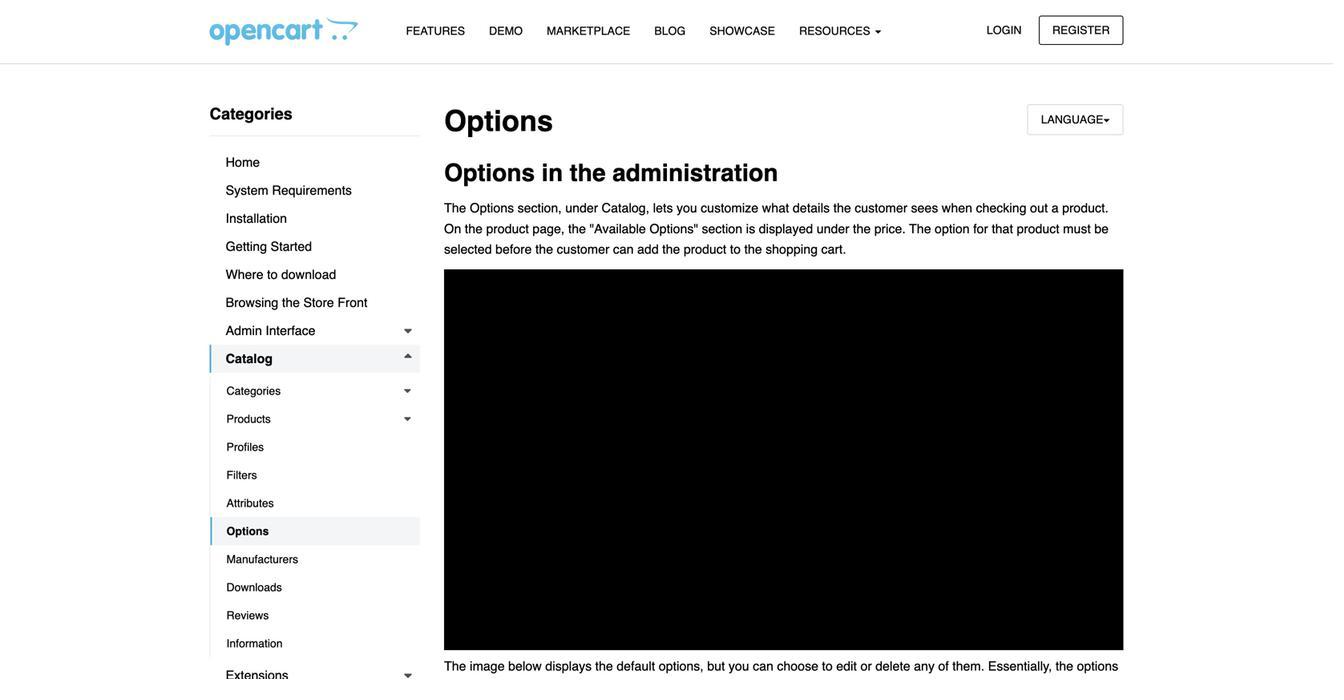 Task type: describe. For each thing, give the bounding box(es) containing it.
to inside the options section, under catalog, lets you customize what details the customer sees when checking out a product. on the product page, the "available options" section is displayed under the price. the option for that product must be selected before the customer can add the product to the shopping cart.
[[730, 242, 741, 257]]

attributes link
[[211, 489, 420, 517]]

admin interface
[[226, 323, 316, 338]]

the right details
[[834, 201, 852, 215]]

0 vertical spatial under
[[566, 201, 598, 215]]

image
[[470, 659, 505, 674]]

login link
[[974, 16, 1036, 45]]

admin
[[226, 323, 262, 338]]

information link
[[211, 630, 420, 658]]

when
[[942, 201, 973, 215]]

demo link
[[477, 17, 535, 45]]

marketplace link
[[535, 17, 643, 45]]

installation
[[226, 211, 287, 226]]

details
[[793, 201, 830, 215]]

displayed
[[759, 221, 813, 236]]

language button
[[1028, 104, 1124, 135]]

browsing
[[226, 295, 279, 310]]

the left price.
[[853, 221, 871, 236]]

administration
[[613, 159, 778, 187]]

on
[[444, 221, 461, 236]]

that
[[992, 221, 1014, 236]]

interface
[[266, 323, 316, 338]]

what
[[762, 201, 789, 215]]

getting
[[226, 239, 267, 254]]

the right in
[[570, 159, 606, 187]]

opencart - open source shopping cart solution image
[[210, 17, 358, 46]]

page,
[[533, 221, 565, 236]]

features link
[[394, 17, 477, 45]]

products link
[[211, 405, 420, 433]]

catalog,
[[602, 201, 650, 215]]

1 horizontal spatial customer
[[855, 201, 908, 215]]

reviews
[[227, 609, 269, 622]]

delete
[[876, 659, 911, 674]]

options inside the options section, under catalog, lets you customize what details the customer sees when checking out a product. on the product page, the "available options" section is displayed under the price. the option for that product must be selected before the customer can add the product to the shopping cart.
[[470, 201, 514, 215]]

essentially,
[[989, 659, 1052, 674]]

front
[[338, 295, 368, 310]]

price.
[[875, 221, 906, 236]]

2 horizontal spatial product
[[1017, 221, 1060, 236]]

the left the default
[[595, 659, 613, 674]]

the image below displays the default options, but you can choose to edit or delete any of them. essentially, the options
[[444, 659, 1119, 679]]

displays
[[546, 659, 592, 674]]

"available
[[590, 221, 646, 236]]

edit
[[837, 659, 857, 674]]

started
[[271, 239, 312, 254]]

filters
[[227, 469, 257, 482]]

1 vertical spatial the
[[910, 221, 932, 236]]

requirements
[[272, 183, 352, 198]]

default
[[617, 659, 655, 674]]

is
[[746, 221, 756, 236]]

choose
[[777, 659, 819, 674]]

catalog
[[226, 351, 273, 366]]

the down 'is'
[[745, 242, 762, 257]]

downloads link
[[211, 573, 420, 601]]

a
[[1052, 201, 1059, 215]]

login
[[987, 24, 1022, 36]]

attributes
[[227, 497, 274, 510]]

features
[[406, 24, 465, 37]]

catalog link
[[210, 345, 420, 373]]

filters link
[[211, 461, 420, 489]]

0 vertical spatial categories
[[210, 105, 293, 123]]

register
[[1053, 24, 1110, 36]]

options down attributes
[[227, 525, 269, 538]]

1 vertical spatial under
[[817, 221, 850, 236]]

1 vertical spatial customer
[[557, 242, 610, 257]]

option
[[935, 221, 970, 236]]

profiles
[[227, 441, 264, 454]]

lets
[[653, 201, 673, 215]]

getting started
[[226, 239, 312, 254]]

or
[[861, 659, 872, 674]]

where
[[226, 267, 264, 282]]

where to download link
[[210, 261, 420, 289]]

can inside the options section, under catalog, lets you customize what details the customer sees when checking out a product. on the product page, the "available options" section is displayed under the price. the option for that product must be selected before the customer can add the product to the shopping cart.
[[613, 242, 634, 257]]



Task type: vqa. For each thing, say whether or not it's contained in the screenshot.
* required field
no



Task type: locate. For each thing, give the bounding box(es) containing it.
0 horizontal spatial you
[[677, 201, 697, 215]]

to inside the image below displays the default options, but you can choose to edit or delete any of them. essentially, the options
[[822, 659, 833, 674]]

to right where
[[267, 267, 278, 282]]

system
[[226, 183, 269, 198]]

2 vertical spatial to
[[822, 659, 833, 674]]

1 horizontal spatial to
[[730, 242, 741, 257]]

the options section, under catalog, lets you customize what details the customer sees when checking out a product. on the product page, the "available options" section is displayed under the price. the option for that product must be selected before the customer can add the product to the shopping cart.
[[444, 201, 1109, 257]]

options in the administration
[[444, 159, 778, 187]]

categories up home
[[210, 105, 293, 123]]

getting started link
[[210, 233, 420, 261]]

1 vertical spatial to
[[267, 267, 278, 282]]

manufacturers
[[227, 553, 298, 566]]

shopping
[[766, 242, 818, 257]]

customize
[[701, 201, 759, 215]]

customer down page,
[[557, 242, 610, 257]]

customer
[[855, 201, 908, 215], [557, 242, 610, 257]]

1 horizontal spatial under
[[817, 221, 850, 236]]

blog
[[655, 24, 686, 37]]

marketplace
[[547, 24, 631, 37]]

0 vertical spatial customer
[[855, 201, 908, 215]]

installation link
[[210, 204, 420, 233]]

the for on
[[444, 201, 466, 215]]

to
[[730, 242, 741, 257], [267, 267, 278, 282], [822, 659, 833, 674]]

you inside the image below displays the default options, but you can choose to edit or delete any of them. essentially, the options
[[729, 659, 750, 674]]

categories link
[[211, 377, 420, 405]]

2 horizontal spatial to
[[822, 659, 833, 674]]

in
[[542, 159, 563, 187]]

downloads
[[227, 581, 282, 594]]

system requirements
[[226, 183, 352, 198]]

to left edit on the right bottom of page
[[822, 659, 833, 674]]

under up cart.
[[817, 221, 850, 236]]

to down section
[[730, 242, 741, 257]]

the
[[570, 159, 606, 187], [834, 201, 852, 215], [465, 221, 483, 236], [568, 221, 586, 236], [853, 221, 871, 236], [536, 242, 553, 257], [663, 242, 680, 257], [745, 242, 762, 257], [282, 295, 300, 310], [595, 659, 613, 674], [1056, 659, 1074, 674]]

must
[[1064, 221, 1091, 236]]

demo
[[489, 24, 523, 37]]

can inside the image below displays the default options, but you can choose to edit or delete any of them. essentially, the options
[[753, 659, 774, 674]]

options up before
[[470, 201, 514, 215]]

showcase
[[710, 24, 775, 37]]

0 horizontal spatial product
[[486, 221, 529, 236]]

the down sees
[[910, 221, 932, 236]]

showcase link
[[698, 17, 788, 45]]

0 vertical spatial can
[[613, 242, 634, 257]]

0 horizontal spatial to
[[267, 267, 278, 282]]

before
[[496, 242, 532, 257]]

the down page,
[[536, 242, 553, 257]]

selected
[[444, 242, 492, 257]]

options up in
[[444, 105, 553, 138]]

0 horizontal spatial customer
[[557, 242, 610, 257]]

1 horizontal spatial can
[[753, 659, 774, 674]]

product
[[486, 221, 529, 236], [1017, 221, 1060, 236], [684, 242, 727, 257]]

you right the but
[[729, 659, 750, 674]]

under up the "available
[[566, 201, 598, 215]]

0 horizontal spatial can
[[613, 242, 634, 257]]

can left choose
[[753, 659, 774, 674]]

categories
[[210, 105, 293, 123], [227, 385, 281, 397]]

section
[[702, 221, 743, 236]]

add
[[638, 242, 659, 257]]

reviews link
[[211, 601, 420, 630]]

the down options"
[[663, 242, 680, 257]]

product.
[[1063, 201, 1109, 215]]

for
[[974, 221, 989, 236]]

0 vertical spatial you
[[677, 201, 697, 215]]

the for essentially,
[[444, 659, 466, 674]]

options up section,
[[444, 159, 535, 187]]

any
[[914, 659, 935, 674]]

options
[[1077, 659, 1119, 674]]

product down section
[[684, 242, 727, 257]]

the right page,
[[568, 221, 586, 236]]

the left image
[[444, 659, 466, 674]]

admin interface link
[[210, 317, 420, 345]]

the right on
[[465, 221, 483, 236]]

2 vertical spatial the
[[444, 659, 466, 674]]

browsing the store front
[[226, 295, 368, 310]]

resources link
[[788, 17, 894, 45]]

categories up the products
[[227, 385, 281, 397]]

profiles link
[[211, 433, 420, 461]]

language
[[1041, 113, 1104, 126]]

can down the "available
[[613, 242, 634, 257]]

out
[[1031, 201, 1048, 215]]

1 vertical spatial categories
[[227, 385, 281, 397]]

store
[[303, 295, 334, 310]]

the left store
[[282, 295, 300, 310]]

0 horizontal spatial under
[[566, 201, 598, 215]]

below
[[508, 659, 542, 674]]

options,
[[659, 659, 704, 674]]

options"
[[650, 221, 699, 236]]

where to download
[[226, 267, 336, 282]]

the inside the image below displays the default options, but you can choose to edit or delete any of them. essentially, the options
[[444, 659, 466, 674]]

sees
[[911, 201, 939, 215]]

under
[[566, 201, 598, 215], [817, 221, 850, 236]]

you inside the options section, under catalog, lets you customize what details the customer sees when checking out a product. on the product page, the "available options" section is displayed under the price. the option for that product must be selected before the customer can add the product to the shopping cart.
[[677, 201, 697, 215]]

be
[[1095, 221, 1109, 236]]

1 horizontal spatial product
[[684, 242, 727, 257]]

product down out
[[1017, 221, 1060, 236]]

of
[[939, 659, 949, 674]]

options
[[444, 105, 553, 138], [444, 159, 535, 187], [470, 201, 514, 215], [227, 525, 269, 538]]

the up on
[[444, 201, 466, 215]]

them.
[[953, 659, 985, 674]]

resources
[[800, 24, 874, 37]]

register link
[[1039, 16, 1124, 45]]

0 vertical spatial to
[[730, 242, 741, 257]]

1 horizontal spatial you
[[729, 659, 750, 674]]

manufacturers link
[[211, 545, 420, 573]]

product up before
[[486, 221, 529, 236]]

customer up price.
[[855, 201, 908, 215]]

but
[[707, 659, 725, 674]]

information
[[227, 637, 283, 650]]

you
[[677, 201, 697, 215], [729, 659, 750, 674]]

blog link
[[643, 17, 698, 45]]

products
[[227, 413, 271, 425]]

system requirements link
[[210, 176, 420, 204]]

0 vertical spatial the
[[444, 201, 466, 215]]

checking
[[976, 201, 1027, 215]]

section,
[[518, 201, 562, 215]]

1 vertical spatial you
[[729, 659, 750, 674]]

the left options
[[1056, 659, 1074, 674]]

options link
[[211, 517, 420, 545]]

you right lets
[[677, 201, 697, 215]]

browsing the store front link
[[210, 289, 420, 317]]

home link
[[210, 148, 420, 176]]

1 vertical spatial can
[[753, 659, 774, 674]]



